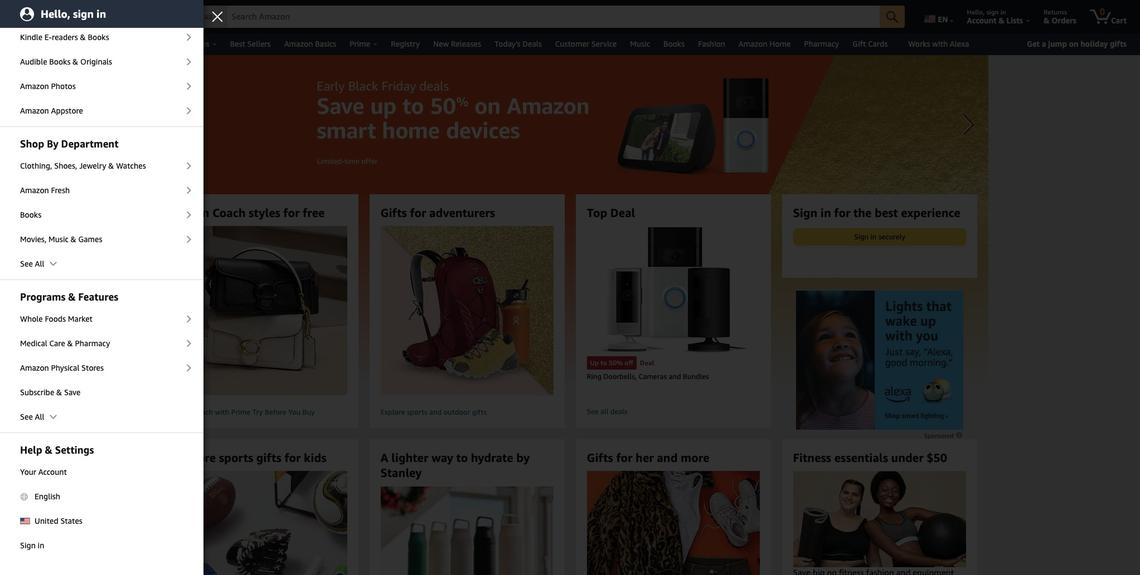 Task type: describe. For each thing, give the bounding box(es) containing it.
explore sports and outdoor gifts link
[[361, 227, 573, 420]]

to inside a lighter way to hydrate by stanley
[[456, 452, 468, 466]]

audible
[[20, 57, 47, 66]]

account inside navigation "navigation"
[[967, 16, 997, 25]]

css reset image
[[20, 493, 28, 502]]

see for first see all link from the bottom
[[20, 413, 33, 422]]

explore sports gifts for kids
[[174, 452, 327, 466]]

location
[[119, 16, 148, 25]]

try on coach styles for free image
[[155, 227, 366, 396]]

medical care & pharmacy link
[[0, 332, 204, 356]]

1 vertical spatial music
[[49, 235, 69, 244]]

prime inside 'link'
[[231, 408, 251, 417]]

cart
[[1111, 16, 1127, 25]]

amazon photos
[[20, 81, 76, 91]]

the
[[854, 206, 872, 220]]

subscribe & save
[[20, 388, 81, 398]]

returns
[[1044, 8, 1067, 16]]

see all deals link
[[587, 407, 760, 418]]

works with alexa link
[[902, 36, 976, 52]]

customer service link
[[549, 36, 623, 52]]

home
[[770, 39, 791, 49]]

try inside 'link'
[[252, 408, 263, 417]]

watches
[[116, 161, 146, 171]]

shop coach with prime try before you buy link
[[155, 227, 366, 420]]

registry
[[391, 39, 420, 49]]

shop
[[174, 408, 191, 417]]

your account
[[20, 468, 67, 477]]

explore sports gifts for kids image
[[155, 472, 366, 576]]

50
[[609, 359, 617, 368]]

medical care link
[[104, 36, 170, 52]]

gifts for adventurers image
[[361, 227, 573, 396]]

best
[[230, 39, 245, 49]]

under
[[891, 452, 924, 466]]

photos
[[51, 81, 76, 91]]

amazon for amazon basics
[[284, 39, 313, 49]]

new releases
[[433, 39, 481, 49]]

clothing, shoes, jewelry & watches
[[20, 161, 146, 171]]

english link
[[0, 486, 204, 509]]

cards
[[868, 39, 888, 49]]

medical for medical care & pharmacy
[[20, 339, 47, 348]]

0 horizontal spatial account
[[38, 468, 67, 477]]

alexa
[[950, 39, 969, 49]]

2 vertical spatial gifts
[[256, 452, 282, 466]]

adventurers
[[429, 206, 495, 220]]

all inside see all deals link
[[601, 408, 609, 417]]

all inside search field
[[204, 13, 212, 21]]

today's
[[495, 39, 521, 49]]

cameras
[[639, 373, 667, 382]]

music inside navigation "navigation"
[[630, 39, 650, 49]]

$50
[[927, 452, 947, 466]]

gifts for adventurers
[[381, 206, 495, 220]]

see all for first see all link from the top
[[20, 259, 44, 269]]

hello, inside navigation "navigation"
[[967, 8, 985, 16]]

%
[[617, 359, 623, 368]]

sign in for the best experience
[[793, 206, 960, 220]]

get
[[1027, 39, 1040, 49]]

& left 'games'
[[71, 235, 76, 244]]

amazon for amazon photos
[[20, 81, 49, 91]]

your account link
[[0, 461, 204, 485]]

holiday deals link
[[43, 36, 104, 52]]

0 horizontal spatial books link
[[0, 204, 204, 227]]

for left her
[[616, 452, 633, 466]]

shop
[[20, 138, 44, 150]]

whole foods market
[[20, 314, 93, 324]]

sellers
[[247, 39, 271, 49]]

sports for and
[[407, 408, 427, 417]]

main content containing try on coach styles for free
[[0, 55, 1140, 576]]

her
[[636, 452, 654, 466]]

by inside a lighter way to hydrate by stanley
[[516, 452, 530, 466]]

care for medical care
[[140, 39, 156, 49]]

medical care & pharmacy
[[20, 339, 110, 348]]

essentials
[[835, 452, 888, 466]]

0 horizontal spatial deal
[[610, 206, 635, 220]]

amazon for amazon physical stores
[[20, 364, 49, 373]]

medical for medical care
[[111, 39, 138, 49]]

department
[[61, 138, 118, 150]]

readers
[[52, 32, 78, 42]]

sign for sign in for the best experience
[[793, 206, 818, 220]]

kindle e-readers & books link
[[0, 26, 204, 49]]

all inside button
[[26, 39, 36, 49]]

amazon for amazon home
[[739, 39, 768, 49]]

amazon physical stores link
[[0, 357, 204, 380]]

see all for first see all link from the bottom
[[20, 413, 44, 422]]

clothing,
[[20, 161, 52, 171]]

save
[[64, 388, 81, 398]]

experience
[[901, 206, 960, 220]]

sign inside hello, sign in link
[[73, 8, 94, 20]]

& down the holiday deals link
[[73, 57, 78, 66]]

on inside main content
[[195, 206, 209, 220]]

in up kindle e-readers & books link
[[96, 8, 106, 20]]

buy
[[303, 408, 315, 417]]

sports for gifts
[[219, 452, 253, 466]]

books down update
[[88, 32, 109, 42]]

off
[[625, 359, 633, 368]]

a lighter way to hydrate by stanley
[[381, 452, 530, 481]]

to for update
[[122, 8, 129, 16]]

delivering to charlotte 28204 update location
[[90, 8, 180, 25]]

css reset image
[[20, 519, 30, 525]]

best sellers link
[[223, 36, 277, 52]]

up to 50 % off
[[590, 359, 633, 368]]

whole
[[20, 314, 43, 324]]

& up physical
[[67, 339, 73, 348]]

amazon home link
[[732, 36, 798, 52]]

ring
[[587, 373, 602, 382]]

physical
[[51, 364, 79, 373]]

none submit inside all search field
[[880, 6, 905, 28]]

groceries
[[177, 39, 209, 49]]

to for off
[[601, 359, 607, 368]]

books down the holiday
[[49, 57, 71, 66]]

kindle
[[20, 32, 42, 42]]

a
[[381, 452, 388, 466]]

lists
[[1007, 16, 1023, 25]]

1 see all link from the top
[[0, 253, 204, 276]]

books inside navigation "navigation"
[[664, 39, 685, 49]]

sign inside navigation "navigation"
[[987, 8, 999, 16]]

gifts for gifts for her and more
[[587, 452, 613, 466]]

united
[[35, 517, 58, 526]]

0 horizontal spatial try
[[174, 206, 192, 220]]

en link
[[918, 3, 959, 31]]

gift cards link
[[846, 36, 902, 52]]

movies,
[[20, 235, 46, 244]]

0 horizontal spatial hello,
[[41, 8, 70, 20]]

coach inside 'link'
[[193, 408, 213, 417]]

in for sign in securely
[[871, 233, 877, 242]]

medical care
[[111, 39, 156, 49]]

more
[[681, 452, 710, 466]]

deals for holiday deals
[[78, 39, 97, 49]]

top deal
[[587, 206, 635, 220]]



Task type: vqa. For each thing, say whether or not it's contained in the screenshot.
sign inside "Navigation" NAVIGATION
yes



Task type: locate. For each thing, give the bounding box(es) containing it.
0 horizontal spatial prime
[[231, 408, 251, 417]]

pharmacy left the gift
[[804, 39, 839, 49]]

for left free
[[283, 206, 300, 220]]

see
[[587, 408, 599, 417]]

0 horizontal spatial sign
[[20, 541, 36, 551]]

1 vertical spatial care
[[49, 339, 65, 348]]

customer service
[[555, 39, 617, 49]]

& right the help
[[45, 444, 52, 457]]

sports down shop coach with prime try before you buy
[[219, 452, 253, 466]]

0 horizontal spatial by
[[47, 138, 58, 150]]

save big on fitness fashion and equipment image
[[757, 472, 1002, 568]]

All search field
[[198, 6, 905, 29]]

music link
[[623, 36, 657, 52]]

gifts inside get a jump on holiday gifts link
[[1110, 39, 1127, 49]]

1 vertical spatial with
[[215, 408, 229, 417]]

0 vertical spatial gifts
[[1110, 39, 1127, 49]]

today's deals link
[[488, 36, 549, 52]]

0 horizontal spatial gifts
[[256, 452, 282, 466]]

1 vertical spatial pharmacy
[[75, 339, 110, 348]]

hello,
[[41, 8, 70, 20], [967, 8, 985, 16]]

audible books & originals
[[20, 57, 112, 66]]

deals
[[610, 408, 628, 417]]

help
[[20, 444, 42, 457]]

see all down subscribe
[[20, 413, 44, 422]]

prime link
[[343, 36, 384, 52]]

customer
[[555, 39, 589, 49]]

1 vertical spatial prime
[[231, 408, 251, 417]]

sign for sign in
[[20, 541, 36, 551]]

hello, sign in left lists
[[967, 8, 1006, 16]]

account up 'alexa'
[[967, 16, 997, 25]]

gifts right outdoor
[[472, 408, 487, 417]]

explore for explore sports and outdoor gifts
[[381, 408, 405, 417]]

0 horizontal spatial care
[[49, 339, 65, 348]]

Search Amazon text field
[[227, 6, 880, 27]]

see all deals
[[587, 408, 628, 417]]

1 vertical spatial sports
[[219, 452, 253, 466]]

1 see all from the top
[[20, 259, 44, 269]]

charlotte
[[130, 8, 159, 16]]

0 horizontal spatial medical
[[20, 339, 47, 348]]

in
[[96, 8, 106, 20], [1001, 8, 1006, 16], [821, 206, 831, 220], [871, 233, 877, 242], [38, 541, 44, 551]]

in down united
[[38, 541, 44, 551]]

0 vertical spatial music
[[630, 39, 650, 49]]

books link left fashion
[[657, 36, 692, 52]]

1 vertical spatial deal
[[640, 359, 654, 368]]

0 vertical spatial pharmacy
[[804, 39, 839, 49]]

& inside the returns & orders
[[1044, 16, 1050, 25]]

pharmacy inside navigation "navigation"
[[804, 39, 839, 49]]

0 vertical spatial account
[[967, 16, 997, 25]]

see all down movies,
[[20, 259, 44, 269]]

leave feedback on sponsored ad element
[[924, 433, 963, 440]]

1 vertical spatial and
[[429, 408, 442, 417]]

deals right today's
[[523, 39, 542, 49]]

jewelry
[[79, 161, 106, 171]]

amazon up subscribe
[[20, 364, 49, 373]]

kids
[[304, 452, 327, 466]]

amazon for amazon appstore
[[20, 106, 49, 115]]

works
[[908, 39, 930, 49]]

0 vertical spatial medical
[[111, 39, 138, 49]]

0 horizontal spatial all
[[26, 39, 36, 49]]

to left 50
[[601, 359, 607, 368]]

originals
[[80, 57, 112, 66]]

care inside medical care link
[[140, 39, 156, 49]]

0 vertical spatial with
[[932, 39, 948, 49]]

get a jump on holiday gifts link
[[1023, 37, 1131, 51]]

holiday
[[1081, 39, 1108, 49]]

& left orders
[[1044, 16, 1050, 25]]

2 deals from the left
[[523, 39, 542, 49]]

account down help & settings
[[38, 468, 67, 477]]

0 vertical spatial see
[[20, 259, 33, 269]]

to right way
[[456, 452, 468, 466]]

shop coach with prime try before you buy
[[174, 408, 315, 417]]

amazon image
[[12, 10, 66, 27]]

1 horizontal spatial deals
[[523, 39, 542, 49]]

0 vertical spatial explore
[[381, 408, 405, 417]]

care inside medical care & pharmacy link
[[49, 339, 65, 348]]

1 vertical spatial see
[[20, 413, 33, 422]]

care for medical care & pharmacy
[[49, 339, 65, 348]]

1 vertical spatial by
[[516, 452, 530, 466]]

0 horizontal spatial deals
[[78, 39, 97, 49]]

all for first see all link from the top
[[35, 259, 44, 269]]

with right the shop
[[215, 408, 229, 417]]

0 vertical spatial all
[[204, 13, 212, 21]]

sign left lists
[[987, 8, 999, 16]]

& right readers at the left top of page
[[80, 32, 86, 42]]

1 horizontal spatial on
[[1069, 39, 1079, 49]]

1 vertical spatial sign
[[854, 233, 869, 242]]

0 horizontal spatial sign
[[73, 8, 94, 20]]

1 vertical spatial see all link
[[0, 406, 204, 429]]

deal up ring doorbells, cameras and bundles
[[640, 359, 654, 368]]

all for first see all link from the bottom
[[35, 413, 44, 422]]

amazon down clothing,
[[20, 186, 49, 195]]

& right the jewelry
[[108, 161, 114, 171]]

1 vertical spatial medical
[[20, 339, 47, 348]]

update
[[90, 16, 117, 25]]

programs
[[20, 291, 66, 303]]

1 horizontal spatial sign
[[987, 8, 999, 16]]

2 see from the top
[[20, 413, 33, 422]]

0 horizontal spatial with
[[215, 408, 229, 417]]

amazon for amazon fresh
[[20, 186, 49, 195]]

care down location
[[140, 39, 156, 49]]

1 vertical spatial books link
[[0, 204, 204, 227]]

books link up 'movies, music & games' link
[[0, 204, 204, 227]]

subscribe & save link
[[0, 381, 204, 405]]

& up market
[[68, 291, 76, 303]]

gifts inside "explore sports and outdoor gifts" link
[[472, 408, 487, 417]]

fresh
[[51, 186, 70, 195]]

0 vertical spatial try
[[174, 206, 192, 220]]

gifts left kids
[[256, 452, 282, 466]]

amazon down "amazon photos"
[[20, 106, 49, 115]]

lighter
[[391, 452, 428, 466]]

2 vertical spatial and
[[657, 452, 678, 466]]

books up movies,
[[20, 210, 41, 220]]

sign in
[[20, 541, 44, 551]]

1 vertical spatial coach
[[193, 408, 213, 417]]

1 horizontal spatial hello, sign in
[[967, 8, 1006, 16]]

by right shop
[[47, 138, 58, 150]]

amazon fresh
[[20, 186, 70, 195]]

hello, sign in up readers at the left top of page
[[41, 8, 106, 20]]

1 horizontal spatial account
[[967, 16, 997, 25]]

market
[[68, 314, 93, 324]]

pharmacy up 'stores'
[[75, 339, 110, 348]]

in left lists
[[1001, 8, 1006, 16]]

audible books & originals link
[[0, 50, 204, 74]]

see down subscribe
[[20, 413, 33, 422]]

medical down location
[[111, 39, 138, 49]]

and for gifts for her and more
[[657, 452, 678, 466]]

0 vertical spatial gifts
[[381, 206, 407, 220]]

in inside navigation "navigation"
[[1001, 8, 1006, 16]]

0 vertical spatial see all link
[[0, 253, 204, 276]]

0 vertical spatial and
[[669, 373, 681, 382]]

and left "bundles" at the bottom right
[[669, 373, 681, 382]]

see all link down 'movies, music & games' link
[[0, 253, 204, 276]]

all down movies,
[[35, 259, 44, 269]]

all up groceries link
[[204, 13, 212, 21]]

2 see all from the top
[[20, 413, 44, 422]]

1 vertical spatial account
[[38, 468, 67, 477]]

music right service
[[630, 39, 650, 49]]

hello, sign in inside navigation "navigation"
[[967, 8, 1006, 16]]

gifts for gifts for adventurers
[[381, 206, 407, 220]]

foods
[[45, 314, 66, 324]]

with inside navigation "navigation"
[[932, 39, 948, 49]]

gifts
[[1110, 39, 1127, 49], [472, 408, 487, 417], [256, 452, 282, 466]]

hello, sign in
[[41, 8, 106, 20], [967, 8, 1006, 16]]

all down subscribe
[[35, 413, 44, 422]]

releases
[[451, 39, 481, 49]]

early black friday. save up to 50% on amazon smart home devices. limited-time offer. image
[[152, 55, 988, 390]]

1 vertical spatial see all
[[20, 413, 44, 422]]

before
[[265, 408, 286, 417]]

1 see from the top
[[20, 259, 33, 269]]

deals up originals
[[78, 39, 97, 49]]

explore sports and outdoor gifts
[[381, 408, 487, 417]]

amazon photos link
[[0, 75, 204, 98]]

sign for sign in securely
[[854, 233, 869, 242]]

28204
[[161, 8, 180, 16]]

0 vertical spatial sports
[[407, 408, 427, 417]]

0 vertical spatial by
[[47, 138, 58, 150]]

sponsored link
[[924, 431, 963, 442]]

0 horizontal spatial hello, sign in
[[41, 8, 106, 20]]

orders
[[1052, 16, 1077, 25]]

1 horizontal spatial sign
[[793, 206, 818, 220]]

with inside 'link'
[[215, 408, 229, 417]]

amazon left home
[[739, 39, 768, 49]]

in for sign in
[[38, 541, 44, 551]]

medical inside navigation "navigation"
[[111, 39, 138, 49]]

in for sign in for the best experience
[[821, 206, 831, 220]]

hello, up e-
[[41, 8, 70, 20]]

navigation navigation
[[0, 0, 1140, 55]]

1 horizontal spatial care
[[140, 39, 156, 49]]

all up audible
[[26, 39, 36, 49]]

movies, music & games link
[[0, 228, 204, 251]]

sign in link
[[0, 535, 204, 558]]

hello, right en
[[967, 8, 985, 16]]

1 horizontal spatial gifts
[[587, 452, 613, 466]]

see down movies,
[[20, 259, 33, 269]]

sports left outdoor
[[407, 408, 427, 417]]

1 vertical spatial gifts
[[472, 408, 487, 417]]

1 vertical spatial gifts
[[587, 452, 613, 466]]

care down whole foods market
[[49, 339, 65, 348]]

english
[[35, 492, 60, 502]]

all
[[204, 13, 212, 21], [26, 39, 36, 49]]

top
[[587, 206, 607, 220]]

shop by department
[[20, 138, 118, 150]]

None submit
[[880, 6, 905, 28]]

0 vertical spatial coach
[[212, 206, 246, 220]]

with left 'alexa'
[[932, 39, 948, 49]]

0 vertical spatial on
[[1069, 39, 1079, 49]]

0 vertical spatial care
[[140, 39, 156, 49]]

1 horizontal spatial sports
[[407, 408, 427, 417]]

main content
[[0, 55, 1140, 576]]

united states
[[35, 517, 82, 526]]

new releases link
[[427, 36, 488, 52]]

1 horizontal spatial prime
[[350, 39, 370, 49]]

gifts down cart
[[1110, 39, 1127, 49]]

1 horizontal spatial gifts
[[472, 408, 487, 417]]

2 vertical spatial to
[[456, 452, 468, 466]]

to left charlotte at the left of page
[[122, 8, 129, 16]]

0 vertical spatial see all
[[20, 259, 44, 269]]

2 see all link from the top
[[0, 406, 204, 429]]

0 horizontal spatial music
[[49, 235, 69, 244]]

music right movies,
[[49, 235, 69, 244]]

0 horizontal spatial to
[[122, 8, 129, 16]]

try on coach styles for free
[[174, 206, 325, 220]]

works with alexa
[[908, 39, 969, 49]]

amazon home
[[739, 39, 791, 49]]

2 horizontal spatial to
[[601, 359, 607, 368]]

explore for explore sports gifts for kids
[[174, 452, 216, 466]]

see all link down the subscribe & save link
[[0, 406, 204, 429]]

0 horizontal spatial pharmacy
[[75, 339, 110, 348]]

and left outdoor
[[429, 408, 442, 417]]

0 vertical spatial prime
[[350, 39, 370, 49]]

united states link
[[0, 510, 204, 534]]

0 vertical spatial sign
[[793, 206, 818, 220]]

1 horizontal spatial by
[[516, 452, 530, 466]]

amazon fresh link
[[0, 179, 204, 202]]

settings
[[55, 444, 94, 457]]

books
[[88, 32, 109, 42], [664, 39, 685, 49], [49, 57, 71, 66], [20, 210, 41, 220]]

on
[[1069, 39, 1079, 49], [195, 206, 209, 220]]

prime left before
[[231, 408, 251, 417]]

1 horizontal spatial try
[[252, 408, 263, 417]]

programs & features
[[20, 291, 118, 303]]

1 vertical spatial to
[[601, 359, 607, 368]]

1 horizontal spatial deal
[[640, 359, 654, 368]]

0 horizontal spatial explore
[[174, 452, 216, 466]]

and inside "explore sports and outdoor gifts" link
[[429, 408, 442, 417]]

hello, sign in link
[[0, 0, 204, 28]]

1 horizontal spatial to
[[456, 452, 468, 466]]

for left adventurers
[[410, 206, 426, 220]]

gifts for her and more image
[[568, 472, 779, 576]]

deals for today's deals
[[523, 39, 542, 49]]

care
[[140, 39, 156, 49], [49, 339, 65, 348]]

gift
[[853, 39, 866, 49]]

0 horizontal spatial on
[[195, 206, 209, 220]]

appstore
[[51, 106, 83, 115]]

stanley
[[381, 467, 422, 481]]

2 horizontal spatial gifts
[[1110, 39, 1127, 49]]

medical down whole
[[20, 339, 47, 348]]

& left lists
[[999, 16, 1005, 25]]

on inside "navigation"
[[1069, 39, 1079, 49]]

and right her
[[657, 452, 678, 466]]

& left save
[[56, 388, 62, 398]]

0 vertical spatial deal
[[610, 206, 635, 220]]

to inside delivering to charlotte 28204 update location
[[122, 8, 129, 16]]

in left "the"
[[821, 206, 831, 220]]

amazon basics link
[[277, 36, 343, 52]]

1 horizontal spatial with
[[932, 39, 948, 49]]

all right see
[[601, 408, 609, 417]]

for left "the"
[[834, 206, 851, 220]]

explore down the shop
[[174, 452, 216, 466]]

new
[[433, 39, 449, 49]]

1 vertical spatial on
[[195, 206, 209, 220]]

prime inside 'link'
[[350, 39, 370, 49]]

pharmacy
[[804, 39, 839, 49], [75, 339, 110, 348]]

in left securely
[[871, 233, 877, 242]]

clothing, shoes, jewelry & watches link
[[0, 154, 204, 178]]

amazon left 'basics'
[[284, 39, 313, 49]]

amazon down audible
[[20, 81, 49, 91]]

coach
[[212, 206, 246, 220], [193, 408, 213, 417]]

subscribe
[[20, 388, 54, 398]]

explore up 'a'
[[381, 408, 405, 417]]

whole foods market link
[[0, 308, 204, 331]]

0 horizontal spatial gifts
[[381, 206, 407, 220]]

1 horizontal spatial hello,
[[967, 8, 985, 16]]

gifts
[[381, 206, 407, 220], [587, 452, 613, 466]]

1 horizontal spatial books link
[[657, 36, 692, 52]]

1 horizontal spatial pharmacy
[[804, 39, 839, 49]]

1 deals from the left
[[78, 39, 97, 49]]

for left kids
[[285, 452, 301, 466]]

by right "hydrate"
[[516, 452, 530, 466]]

coach left styles
[[212, 206, 246, 220]]

1 horizontal spatial all
[[204, 13, 212, 21]]

deal right "top"
[[610, 206, 635, 220]]

1 horizontal spatial medical
[[111, 39, 138, 49]]

1 horizontal spatial music
[[630, 39, 650, 49]]

fashion
[[698, 39, 725, 49]]

books right music link at the top of page
[[664, 39, 685, 49]]

see for first see all link from the top
[[20, 259, 33, 269]]

2 horizontal spatial sign
[[854, 233, 869, 242]]

1 vertical spatial try
[[252, 408, 263, 417]]

amazon appstore
[[20, 106, 83, 115]]

1 vertical spatial explore
[[174, 452, 216, 466]]

0 vertical spatial to
[[122, 8, 129, 16]]

sign up readers at the left top of page
[[73, 8, 94, 20]]

fitness essentials under $50
[[793, 452, 947, 466]]

sign in securely
[[854, 233, 905, 242]]

pharmacy link
[[798, 36, 846, 52]]

all button
[[8, 33, 41, 55]]

bundles
[[683, 373, 709, 382]]

prime right 'basics'
[[350, 39, 370, 49]]

coach right the shop
[[193, 408, 213, 417]]

and for ring doorbells, cameras and bundles
[[669, 373, 681, 382]]

up
[[590, 359, 599, 368]]

2 vertical spatial sign
[[20, 541, 36, 551]]

1 vertical spatial all
[[26, 39, 36, 49]]

help & settings
[[20, 444, 94, 457]]

ring doorbells, cameras and bundles image
[[598, 227, 749, 355]]

amazon basics
[[284, 39, 336, 49]]

features
[[78, 291, 118, 303]]

sponsored
[[924, 433, 955, 440]]

0 horizontal spatial sports
[[219, 452, 253, 466]]

0 vertical spatial books link
[[657, 36, 692, 52]]

sign
[[793, 206, 818, 220], [854, 233, 869, 242], [20, 541, 36, 551]]

a lighter way to hydrate by stanley image
[[371, 487, 563, 576]]



